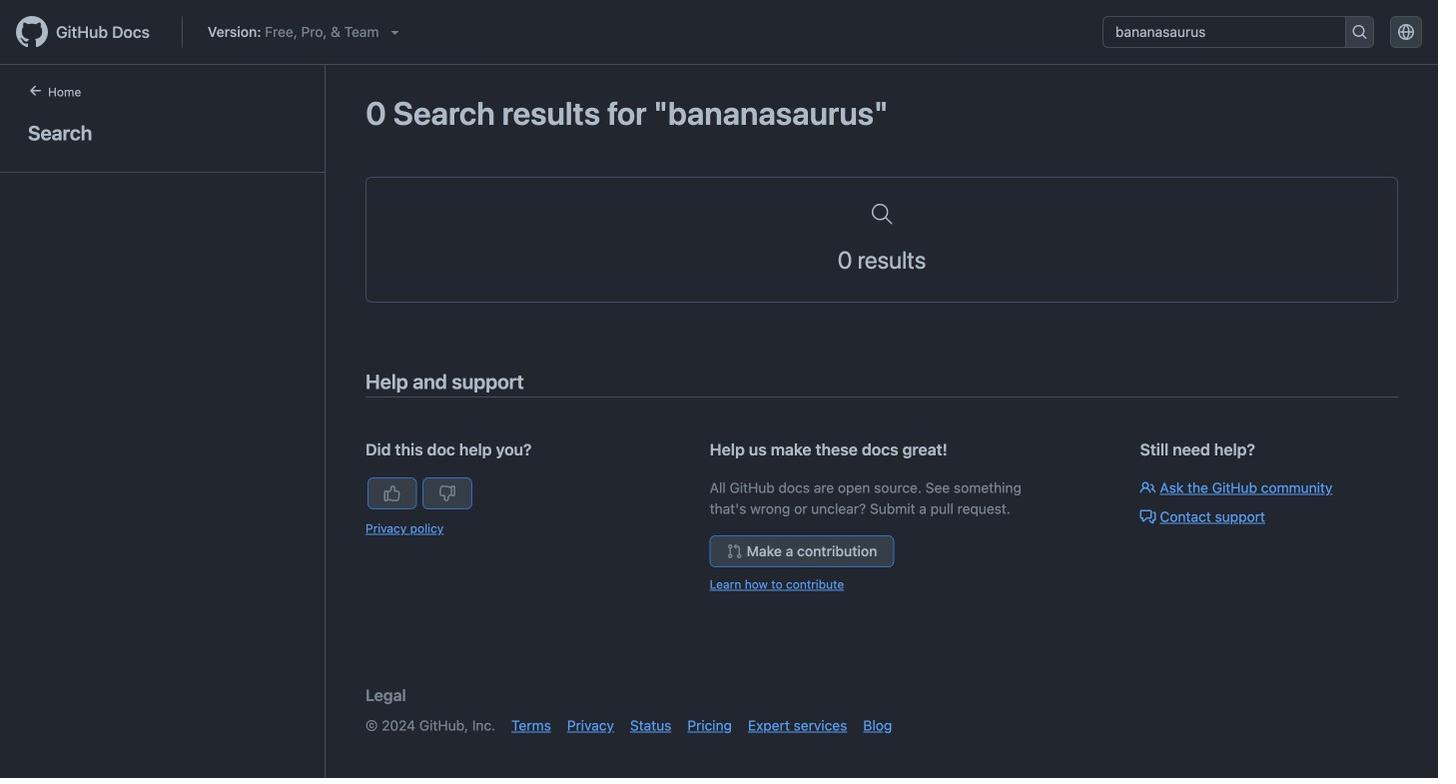 Task type: vqa. For each thing, say whether or not it's contained in the screenshot.
Select language: current language is English IMAGE
yes



Task type: describe. For each thing, give the bounding box(es) containing it.
Search GitHub Docs search field
[[1104, 17, 1346, 47]]

search image
[[870, 202, 894, 226]]

select language: current language is english image
[[1399, 24, 1415, 40]]



Task type: locate. For each thing, give the bounding box(es) containing it.
triangle down image
[[387, 24, 403, 40]]

None search field
[[1103, 16, 1375, 48]]

search image
[[1352, 24, 1368, 40]]

option group
[[366, 478, 600, 509]]



